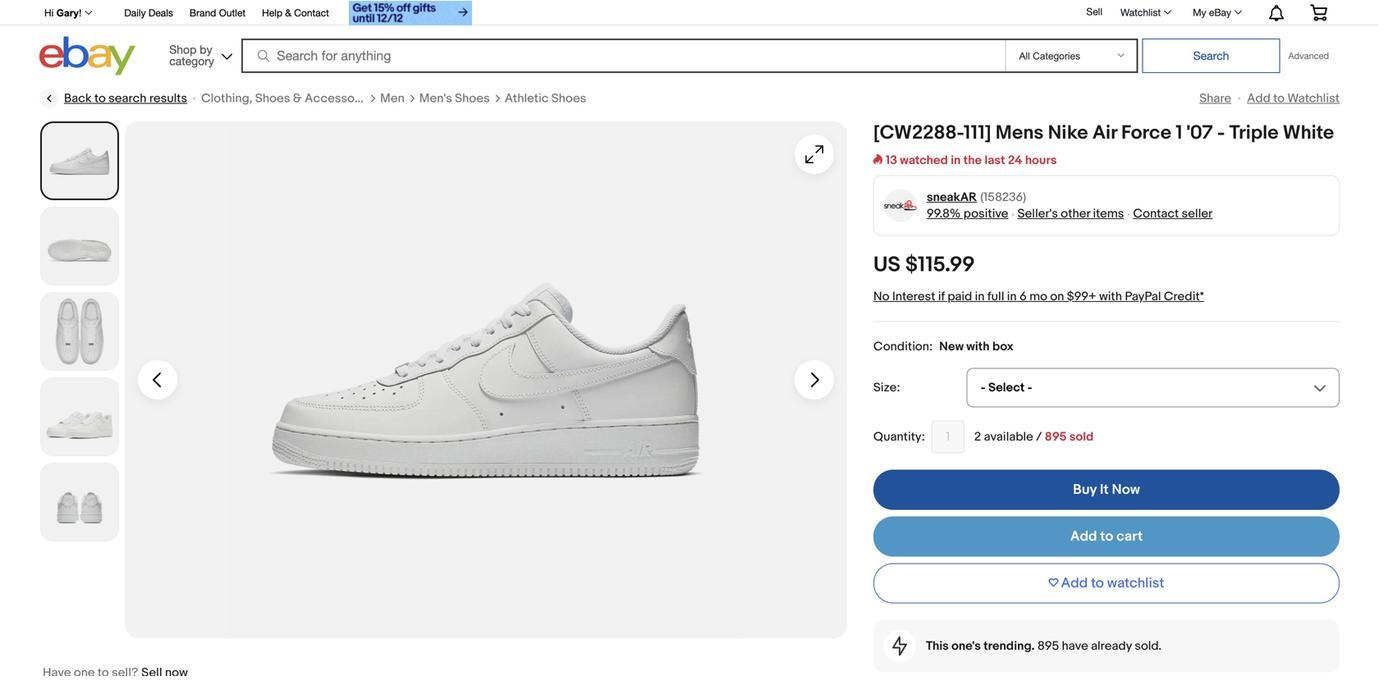 Task type: vqa. For each thing, say whether or not it's contained in the screenshot.
the middle "in."
no



Task type: locate. For each thing, give the bounding box(es) containing it.
deals
[[149, 7, 173, 18]]

add to watchlist
[[1247, 91, 1340, 106]]

shoes inside men's shoes link
[[455, 91, 490, 106]]

air
[[1093, 122, 1117, 145]]

shoes right men's
[[455, 91, 490, 106]]

size
[[874, 381, 897, 395]]

[cw2288-111] mens nike air force 1 '07 - triple white
[[874, 122, 1334, 145]]

1 vertical spatial 895
[[1038, 639, 1059, 654]]

2 horizontal spatial in
[[1007, 289, 1017, 304]]

contact left seller
[[1133, 207, 1179, 221]]

advanced
[[1289, 50, 1329, 61]]

'07
[[1187, 122, 1213, 145]]

to inside button
[[1091, 575, 1104, 592]]

0 vertical spatial with
[[1099, 289, 1122, 304]]

hours
[[1025, 153, 1057, 168]]

1 horizontal spatial with
[[1099, 289, 1122, 304]]

athletic shoes link
[[505, 90, 587, 107]]

paid
[[948, 289, 972, 304]]

111]
[[964, 122, 991, 145]]

men's shoes link
[[419, 90, 490, 107]]

in left full
[[975, 289, 985, 304]]

to
[[94, 91, 106, 106], [1274, 91, 1285, 106], [1101, 528, 1114, 546], [1091, 575, 1104, 592]]

results
[[149, 91, 187, 106]]

contact seller link
[[1133, 207, 1213, 221]]

shop
[[169, 43, 197, 56]]

0 horizontal spatial with
[[967, 339, 990, 354]]

add left cart
[[1071, 528, 1097, 546]]

new
[[940, 339, 964, 354]]

0 vertical spatial add
[[1247, 91, 1271, 106]]

your shopping cart image
[[1310, 4, 1329, 21]]

0 horizontal spatial shoes
[[255, 91, 290, 106]]

895 for have
[[1038, 639, 1059, 654]]

to for watchlist
[[1274, 91, 1285, 106]]

us
[[874, 253, 901, 278]]

one's
[[952, 639, 981, 654]]

picture 4 of 5 image
[[41, 379, 118, 456]]

add inside "link"
[[1071, 528, 1097, 546]]

1 vertical spatial add
[[1071, 528, 1097, 546]]

add to cart link
[[874, 517, 1340, 557]]

picture 1 of 5 image
[[42, 123, 117, 199]]

0 horizontal spatial watchlist
[[1121, 7, 1161, 18]]

1 vertical spatial contact
[[1133, 207, 1179, 221]]

help & contact
[[262, 7, 329, 18]]

1 shoes from the left
[[255, 91, 290, 106]]

with
[[1099, 289, 1122, 304], [967, 339, 990, 354]]

0 horizontal spatial &
[[285, 7, 291, 18]]

gary
[[56, 7, 79, 18]]

1 horizontal spatial watchlist
[[1288, 91, 1340, 106]]

advanced link
[[1280, 39, 1338, 72]]

add inside button
[[1061, 575, 1088, 592]]

clothing, shoes & accessories men
[[201, 91, 405, 106]]

shoes for athletic
[[552, 91, 587, 106]]

contact right help
[[294, 7, 329, 18]]

picture 5 of 5 image
[[41, 464, 118, 541]]

1 vertical spatial &
[[293, 91, 302, 106]]

shop by category
[[169, 43, 214, 68]]

to for cart
[[1101, 528, 1114, 546]]

[cw2288-
[[874, 122, 964, 145]]

accessories
[[305, 91, 375, 106]]

0 vertical spatial contact
[[294, 7, 329, 18]]

add
[[1247, 91, 1271, 106], [1071, 528, 1097, 546], [1061, 575, 1088, 592]]

cart
[[1117, 528, 1143, 546]]

no interest if paid in full in 6 mo on $99+ with paypal credit*
[[874, 289, 1205, 304]]

watchlist link
[[1112, 2, 1179, 22]]

add to watchlist
[[1061, 575, 1165, 592]]

other
[[1061, 207, 1090, 221]]

2 vertical spatial add
[[1061, 575, 1088, 592]]

3 shoes from the left
[[552, 91, 587, 106]]

1 horizontal spatial &
[[293, 91, 302, 106]]

mens
[[996, 122, 1044, 145]]

positive
[[964, 207, 1009, 221]]

add up the triple
[[1247, 91, 1271, 106]]

box
[[993, 339, 1014, 354]]

to left watchlist
[[1091, 575, 1104, 592]]

no
[[874, 289, 890, 304]]

to left cart
[[1101, 528, 1114, 546]]

shoes right clothing,
[[255, 91, 290, 106]]

to right back
[[94, 91, 106, 106]]

in left 6
[[1007, 289, 1017, 304]]

None submit
[[1143, 39, 1280, 73]]

hi
[[44, 7, 54, 18]]

with left box
[[967, 339, 990, 354]]

1 vertical spatial watchlist
[[1288, 91, 1340, 106]]

with right $99+
[[1099, 289, 1122, 304]]

1
[[1176, 122, 1183, 145]]

it
[[1100, 482, 1109, 499]]

contact inside account navigation
[[294, 7, 329, 18]]

-
[[1218, 122, 1225, 145]]

shoes inside "athletic shoes" "link"
[[552, 91, 587, 106]]

99.8% positive
[[927, 207, 1009, 221]]

buy it now
[[1073, 482, 1140, 499]]

already
[[1091, 639, 1132, 654]]

watchlist
[[1107, 575, 1165, 592]]

0 horizontal spatial contact
[[294, 7, 329, 18]]

2
[[975, 430, 981, 445]]

& left accessories at the left top of the page
[[293, 91, 302, 106]]

buy it now link
[[874, 470, 1340, 510]]

trending.
[[984, 639, 1035, 654]]

895 right '/'
[[1045, 430, 1067, 445]]

back to search results link
[[39, 89, 187, 108]]

0 vertical spatial watchlist
[[1121, 7, 1161, 18]]

1 vertical spatial with
[[967, 339, 990, 354]]

daily deals
[[124, 7, 173, 18]]

895 left have
[[1038, 639, 1059, 654]]

paypal
[[1125, 289, 1161, 304]]

contact
[[294, 7, 329, 18], [1133, 207, 1179, 221]]

sold
[[1070, 430, 1094, 445]]

watchlist inside account navigation
[[1121, 7, 1161, 18]]

buy
[[1073, 482, 1097, 499]]

watchlist
[[1121, 7, 1161, 18], [1288, 91, 1340, 106]]

1 horizontal spatial shoes
[[455, 91, 490, 106]]

picture 2 of 5 image
[[41, 208, 118, 285]]

to up the triple
[[1274, 91, 1285, 106]]

& right help
[[285, 7, 291, 18]]

895
[[1045, 430, 1067, 445], [1038, 639, 1059, 654]]

add down add to cart "link"
[[1061, 575, 1088, 592]]

[cw2288-111] mens nike air force 1 '07 - triple white - picture 1 of 5 image
[[125, 122, 847, 639]]

2 horizontal spatial shoes
[[552, 91, 587, 106]]

to inside "link"
[[1101, 528, 1114, 546]]

my
[[1193, 7, 1207, 18]]

watchlist up the white
[[1288, 91, 1340, 106]]

0 vertical spatial 895
[[1045, 430, 1067, 445]]

men
[[380, 91, 405, 106]]

shoes right athletic
[[552, 91, 587, 106]]

seller's other items
[[1018, 207, 1124, 221]]

2 shoes from the left
[[455, 91, 490, 106]]

if
[[938, 289, 945, 304]]

help
[[262, 7, 283, 18]]

watchlist right sell link
[[1121, 7, 1161, 18]]

the
[[964, 153, 982, 168]]

0 vertical spatial &
[[285, 7, 291, 18]]

ebay
[[1209, 7, 1232, 18]]

0 horizontal spatial in
[[951, 153, 961, 168]]

last
[[985, 153, 1005, 168]]

shoes
[[255, 91, 290, 106], [455, 91, 490, 106], [552, 91, 587, 106]]

in left the
[[951, 153, 961, 168]]

sneakar (158236)
[[927, 190, 1026, 205]]

sneakar image
[[884, 189, 918, 223]]

13
[[886, 153, 898, 168]]



Task type: describe. For each thing, give the bounding box(es) containing it.
have
[[1062, 639, 1089, 654]]

with inside condition: new with box
[[967, 339, 990, 354]]

/
[[1036, 430, 1042, 445]]

seller's
[[1018, 207, 1058, 221]]

men link
[[380, 90, 405, 107]]

share button
[[1200, 91, 1232, 106]]

Search for anything text field
[[244, 40, 1002, 71]]

picture 3 of 5 image
[[41, 293, 118, 370]]

clothing, shoes & accessories link
[[201, 90, 375, 107]]

on
[[1050, 289, 1064, 304]]

items
[[1093, 207, 1124, 221]]

sell link
[[1079, 6, 1110, 17]]

brand
[[190, 7, 216, 18]]

this
[[926, 639, 949, 654]]

seller
[[1182, 207, 1213, 221]]

category
[[169, 54, 214, 68]]

daily deals link
[[124, 5, 173, 23]]

nike
[[1048, 122, 1088, 145]]

back to search results
[[64, 91, 187, 106]]

help & contact link
[[262, 5, 329, 23]]

add for add to cart
[[1071, 528, 1097, 546]]

men's
[[419, 91, 452, 106]]

& inside account navigation
[[285, 7, 291, 18]]

1 horizontal spatial contact
[[1133, 207, 1179, 221]]

$99+
[[1067, 289, 1097, 304]]

mo
[[1030, 289, 1048, 304]]

to for search
[[94, 91, 106, 106]]

1 horizontal spatial in
[[975, 289, 985, 304]]

athletic
[[505, 91, 549, 106]]

add for add to watchlist
[[1247, 91, 1271, 106]]

with details__icon image
[[893, 637, 907, 656]]

sell
[[1087, 6, 1103, 17]]

account navigation
[[35, 0, 1340, 28]]

(158236)
[[981, 190, 1026, 205]]

interest
[[893, 289, 936, 304]]

no interest if paid in full in 6 mo on $99+ with paypal credit* link
[[874, 289, 1205, 304]]

by
[[200, 43, 212, 56]]

6
[[1020, 289, 1027, 304]]

athletic shoes
[[505, 91, 587, 106]]

to for watchlist
[[1091, 575, 1104, 592]]

us $115.99
[[874, 253, 975, 278]]

full
[[988, 289, 1005, 304]]

shop by category banner
[[35, 0, 1340, 80]]

back
[[64, 91, 92, 106]]

895 for sold
[[1045, 430, 1067, 445]]

daily
[[124, 7, 146, 18]]

Quantity: text field
[[932, 421, 965, 454]]

quantity:
[[874, 430, 925, 445]]

sneakar link
[[927, 189, 977, 206]]

!
[[79, 7, 82, 18]]

sold.
[[1135, 639, 1162, 654]]

shoes for clothing,
[[255, 91, 290, 106]]

seller's other items link
[[1018, 207, 1124, 221]]

99.8%
[[927, 207, 961, 221]]

brand outlet link
[[190, 5, 246, 23]]

now
[[1112, 482, 1140, 499]]

clothing,
[[201, 91, 253, 106]]

condition: new with box
[[874, 339, 1014, 354]]

my ebay link
[[1184, 2, 1250, 22]]

watched
[[900, 153, 948, 168]]

get an extra 15% off image
[[349, 1, 472, 25]]

add for add to watchlist
[[1061, 575, 1088, 592]]

triple
[[1230, 122, 1279, 145]]

add to cart
[[1071, 528, 1143, 546]]

force
[[1122, 122, 1172, 145]]

add to watchlist link
[[1247, 91, 1340, 106]]

shoes for men's
[[455, 91, 490, 106]]

credit*
[[1164, 289, 1205, 304]]

contact seller
[[1133, 207, 1213, 221]]

$115.99
[[906, 253, 975, 278]]

13 watched in the last 24 hours
[[886, 153, 1057, 168]]

share
[[1200, 91, 1232, 106]]

available
[[984, 430, 1034, 445]]

none submit inside shop by category "banner"
[[1143, 39, 1280, 73]]

this one's trending. 895 have already sold.
[[926, 639, 1162, 654]]

search
[[109, 91, 147, 106]]

brand outlet
[[190, 7, 246, 18]]



